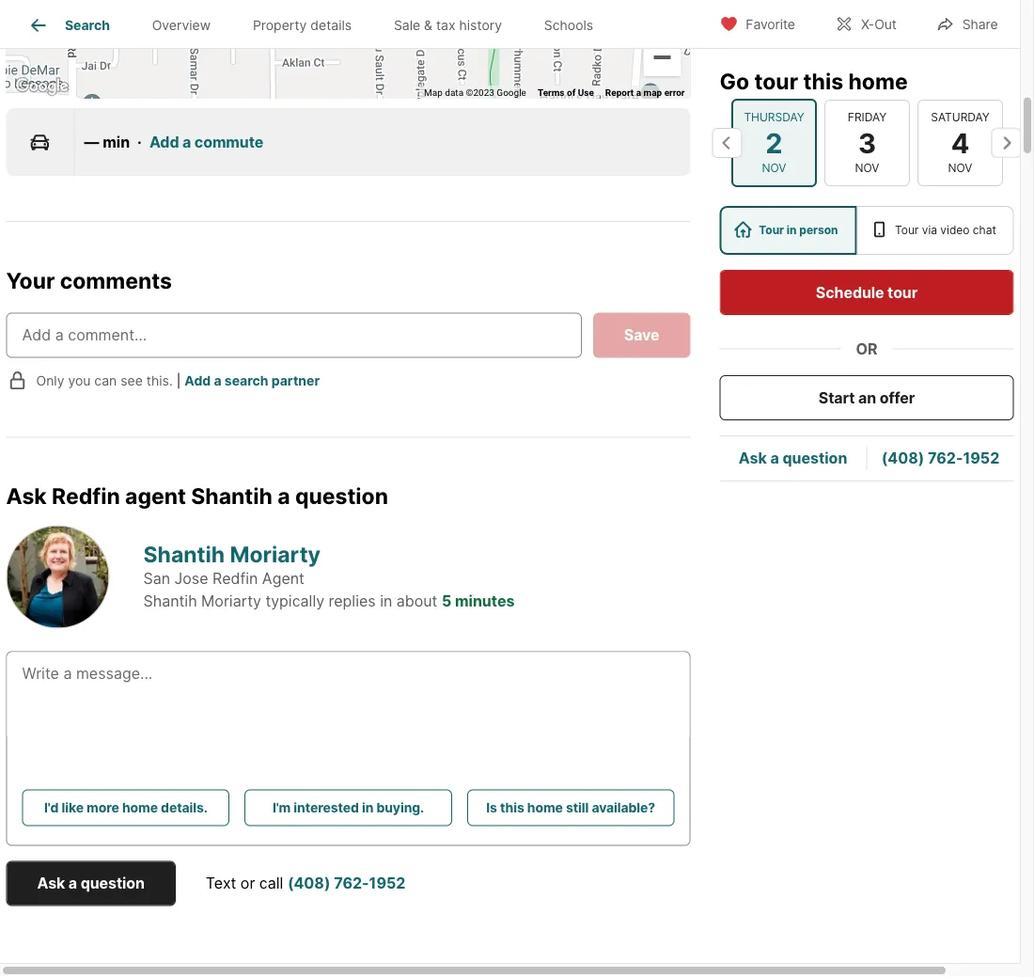 Task type: describe. For each thing, give the bounding box(es) containing it.
friday 3 nov
[[848, 110, 887, 175]]

|
[[177, 372, 181, 388]]

add a commute button
[[149, 130, 264, 153]]

can
[[94, 372, 117, 388]]

saturday 4 nov
[[931, 110, 990, 175]]

shantih moriarty link
[[143, 541, 321, 567]]

0 vertical spatial 1952
[[964, 449, 1000, 467]]

min
[[103, 132, 130, 151]]

1 horizontal spatial question
[[295, 483, 388, 509]]

property details tab
[[232, 3, 373, 48]]

©2023
[[466, 87, 495, 98]]

thursday 2 nov
[[744, 110, 804, 175]]

ask a question button
[[6, 861, 176, 906]]

tour for schedule
[[888, 283, 918, 301]]

agent
[[262, 570, 305, 588]]

0 vertical spatial this
[[804, 68, 844, 94]]

text
[[206, 874, 236, 892]]

favorite button
[[704, 4, 812, 43]]

sale & tax history
[[394, 17, 502, 33]]

schedule tour
[[816, 283, 918, 301]]

your
[[6, 267, 55, 293]]

go tour this home
[[720, 68, 908, 94]]

tour via video chat
[[895, 223, 997, 237]]

a inside ask a question button
[[69, 874, 77, 892]]

sale
[[394, 17, 421, 33]]

video
[[941, 223, 970, 237]]

4
[[951, 126, 970, 159]]

schedule
[[816, 283, 885, 301]]

you
[[68, 372, 91, 388]]

favorite
[[746, 16, 796, 32]]

i'd like more home details. button
[[22, 789, 230, 826]]

share
[[963, 16, 998, 32]]

call
[[259, 874, 283, 892]]

more
[[87, 800, 119, 816]]

property
[[253, 17, 307, 33]]

sale & tax history tab
[[373, 3, 523, 48]]

previous image
[[712, 128, 743, 158]]

1 vertical spatial moriarty
[[201, 592, 261, 611]]

your comments
[[6, 267, 172, 293]]

&
[[424, 17, 433, 33]]

only you can see this.
[[36, 372, 173, 388]]

0 vertical spatial ask
[[739, 449, 767, 467]]

— min · add a commute
[[84, 132, 264, 151]]

redfin inside shantih moriarty san jose redfin agent shantih moriarty typically replies in about 5 minutes
[[213, 570, 258, 588]]

jose
[[175, 570, 208, 588]]

san jose redfin agentshantih moriarty image
[[6, 525, 110, 629]]

i'd
[[44, 800, 59, 816]]

0 vertical spatial question
[[783, 449, 848, 467]]

agent
[[125, 483, 186, 509]]

ask a question inside button
[[37, 874, 145, 892]]

or
[[856, 340, 878, 358]]

·
[[137, 132, 142, 151]]

0 vertical spatial (408)
[[882, 449, 925, 467]]

saturday
[[931, 110, 990, 124]]

0 vertical spatial (408) 762-1952 link
[[882, 449, 1000, 467]]

out
[[875, 16, 897, 32]]

via
[[922, 223, 938, 237]]

5
[[442, 592, 452, 611]]

home for more
[[122, 800, 158, 816]]

report a map error
[[606, 87, 685, 98]]

share button
[[921, 4, 1014, 43]]

search
[[225, 372, 269, 388]]

of
[[567, 87, 576, 98]]

nov for 2
[[762, 161, 786, 175]]

person
[[800, 223, 839, 237]]

nov for 3
[[855, 161, 879, 175]]

2
[[765, 126, 783, 159]]

typically
[[266, 592, 325, 611]]

0 vertical spatial 762-
[[928, 449, 964, 467]]

is this home still available? button
[[467, 789, 675, 826]]

interested
[[294, 800, 359, 816]]

error
[[665, 87, 685, 98]]

home inside button
[[527, 800, 563, 816]]

terms of use link
[[538, 87, 594, 98]]

only
[[36, 372, 64, 388]]

tour in person
[[759, 223, 839, 237]]

Write a message... text field
[[22, 662, 675, 730]]

i'm interested in buying. button
[[245, 789, 452, 826]]

google image
[[11, 74, 73, 99]]

x-out
[[861, 16, 897, 32]]

minutes
[[455, 592, 515, 611]]

tour in person option
[[720, 206, 857, 255]]

see
[[121, 372, 143, 388]]

or
[[241, 874, 255, 892]]

1 vertical spatial (408)
[[288, 874, 331, 892]]

schools tab
[[523, 3, 615, 48]]



Task type: vqa. For each thing, say whether or not it's contained in the screenshot.
Terms of Use link
yes



Task type: locate. For each thing, give the bounding box(es) containing it.
question up shantih moriarty san jose redfin agent shantih moriarty typically replies in about 5 minutes
[[295, 483, 388, 509]]

2 horizontal spatial question
[[783, 449, 848, 467]]

about
[[397, 592, 438, 611]]

save
[[624, 326, 660, 344]]

1 horizontal spatial add
[[185, 372, 211, 388]]

0 horizontal spatial ask a question
[[37, 874, 145, 892]]

762-
[[928, 449, 964, 467], [334, 874, 369, 892]]

1 nov from the left
[[762, 161, 786, 175]]

search
[[65, 17, 110, 33]]

partner
[[272, 372, 320, 388]]

(408)
[[882, 449, 925, 467], [288, 874, 331, 892]]

add
[[149, 132, 179, 151], [185, 372, 211, 388]]

0 horizontal spatial redfin
[[52, 483, 120, 509]]

moriarty up agent
[[230, 541, 321, 567]]

1 vertical spatial 762-
[[334, 874, 369, 892]]

redfin
[[52, 483, 120, 509], [213, 570, 258, 588]]

offer
[[880, 388, 915, 407]]

0 horizontal spatial home
[[122, 800, 158, 816]]

this.
[[146, 372, 173, 388]]

2 tour from the left
[[895, 223, 919, 237]]

next image
[[992, 128, 1022, 158]]

1 vertical spatial tour
[[888, 283, 918, 301]]

i'm interested in buying.
[[273, 800, 424, 816]]

chat
[[973, 223, 997, 237]]

nov
[[762, 161, 786, 175], [855, 161, 879, 175], [948, 161, 972, 175]]

history
[[459, 17, 502, 33]]

shantih up jose
[[143, 541, 225, 567]]

0 horizontal spatial nov
[[762, 161, 786, 175]]

question down start
[[783, 449, 848, 467]]

question down more
[[81, 874, 145, 892]]

details.
[[161, 800, 208, 816]]

0 vertical spatial redfin
[[52, 483, 120, 509]]

1 horizontal spatial 1952
[[964, 449, 1000, 467]]

terms of use
[[538, 87, 594, 98]]

0 horizontal spatial add
[[149, 132, 179, 151]]

0 horizontal spatial (408)
[[288, 874, 331, 892]]

commute
[[195, 132, 264, 151]]

1 vertical spatial in
[[380, 592, 392, 611]]

map region
[[0, 0, 722, 206]]

home inside button
[[122, 800, 158, 816]]

0 vertical spatial tour
[[755, 68, 799, 94]]

this
[[804, 68, 844, 94], [500, 800, 524, 816]]

1 horizontal spatial redfin
[[213, 570, 258, 588]]

replies
[[329, 592, 376, 611]]

1 vertical spatial this
[[500, 800, 524, 816]]

list box containing tour in person
[[720, 206, 1014, 255]]

report
[[606, 87, 634, 98]]

1 horizontal spatial (408)
[[882, 449, 925, 467]]

nov down 2
[[762, 161, 786, 175]]

0 vertical spatial in
[[787, 223, 797, 237]]

comments
[[60, 267, 172, 293]]

0 vertical spatial ask a question
[[739, 449, 848, 467]]

nov for 4
[[948, 161, 972, 175]]

search link
[[27, 14, 110, 37]]

None button
[[731, 99, 817, 187], [824, 99, 910, 186], [917, 99, 1003, 186], [731, 99, 817, 187], [824, 99, 910, 186], [917, 99, 1003, 186]]

overview
[[152, 17, 211, 33]]

2 horizontal spatial in
[[787, 223, 797, 237]]

1 horizontal spatial tour
[[895, 223, 919, 237]]

tab list
[[6, 0, 630, 48]]

1 vertical spatial question
[[295, 483, 388, 509]]

—
[[84, 132, 99, 151]]

0 horizontal spatial 762-
[[334, 874, 369, 892]]

terms
[[538, 87, 565, 98]]

this right is
[[500, 800, 524, 816]]

thursday
[[744, 110, 804, 124]]

ask a question down start
[[739, 449, 848, 467]]

home right more
[[122, 800, 158, 816]]

tour left "via" at the top of page
[[895, 223, 919, 237]]

0 horizontal spatial tour
[[755, 68, 799, 94]]

0 vertical spatial add
[[149, 132, 179, 151]]

tax
[[436, 17, 456, 33]]

nov down 4 on the right top of page
[[948, 161, 972, 175]]

redfin left 'agent'
[[52, 483, 120, 509]]

go
[[720, 68, 750, 94]]

nov down 3
[[855, 161, 879, 175]]

1 horizontal spatial this
[[804, 68, 844, 94]]

0 horizontal spatial question
[[81, 874, 145, 892]]

add a search partner button
[[185, 372, 320, 388]]

ask a question link
[[739, 449, 848, 467]]

this up thursday
[[804, 68, 844, 94]]

2 vertical spatial shantih
[[143, 592, 197, 611]]

1 horizontal spatial in
[[380, 592, 392, 611]]

2 horizontal spatial home
[[849, 68, 908, 94]]

map data ©2023 google
[[424, 87, 527, 98]]

0 horizontal spatial in
[[362, 800, 374, 816]]

0 horizontal spatial tour
[[759, 223, 784, 237]]

shantih moriarty san jose redfin agent shantih moriarty typically replies in about 5 minutes
[[143, 541, 515, 611]]

details
[[311, 17, 352, 33]]

tour right schedule
[[888, 283, 918, 301]]

1 vertical spatial ask
[[6, 483, 47, 509]]

still
[[566, 800, 589, 816]]

1 horizontal spatial (408) 762-1952 link
[[882, 449, 1000, 467]]

property details
[[253, 17, 352, 33]]

(408) 762-1952
[[882, 449, 1000, 467]]

redfin down shantih moriarty 'link'
[[213, 570, 258, 588]]

buying.
[[377, 800, 424, 816]]

2 vertical spatial ask
[[37, 874, 65, 892]]

add right ·
[[149, 132, 179, 151]]

this inside button
[[500, 800, 524, 816]]

tour for tour via video chat
[[895, 223, 919, 237]]

shantih down san
[[143, 592, 197, 611]]

an
[[859, 388, 877, 407]]

in inside shantih moriarty san jose redfin agent shantih moriarty typically replies in about 5 minutes
[[380, 592, 392, 611]]

1 vertical spatial (408) 762-1952 link
[[288, 874, 406, 892]]

ask a question down more
[[37, 874, 145, 892]]

2 nov from the left
[[855, 161, 879, 175]]

1 horizontal spatial nov
[[855, 161, 879, 175]]

1 horizontal spatial 762-
[[928, 449, 964, 467]]

in left buying.
[[362, 800, 374, 816]]

tour inside option
[[895, 223, 919, 237]]

list box
[[720, 206, 1014, 255]]

tour left person
[[759, 223, 784, 237]]

tour up thursday
[[755, 68, 799, 94]]

tour inside button
[[888, 283, 918, 301]]

nov inside saturday 4 nov
[[948, 161, 972, 175]]

1 vertical spatial redfin
[[213, 570, 258, 588]]

i'm
[[273, 800, 291, 816]]

ask
[[739, 449, 767, 467], [6, 483, 47, 509], [37, 874, 65, 892]]

i'd like more home details.
[[44, 800, 208, 816]]

start
[[819, 388, 855, 407]]

schools
[[544, 17, 594, 33]]

moriarty down jose
[[201, 592, 261, 611]]

ask redfin agent shantih a question
[[6, 483, 388, 509]]

(408) 762-1952 link down offer
[[882, 449, 1000, 467]]

tour inside option
[[759, 223, 784, 237]]

2 vertical spatial in
[[362, 800, 374, 816]]

san
[[143, 570, 170, 588]]

(408) down offer
[[882, 449, 925, 467]]

shantih up shantih moriarty 'link'
[[191, 483, 273, 509]]

text or call (408) 762-1952
[[206, 874, 406, 892]]

like
[[62, 800, 84, 816]]

is this home still available?
[[487, 800, 656, 816]]

home for this
[[849, 68, 908, 94]]

tour via video chat option
[[857, 206, 1014, 255]]

1 horizontal spatial tour
[[888, 283, 918, 301]]

nov inside thursday 2 nov
[[762, 161, 786, 175]]

0 vertical spatial moriarty
[[230, 541, 321, 567]]

ask inside button
[[37, 874, 65, 892]]

save button
[[593, 313, 691, 358]]

tour
[[755, 68, 799, 94], [888, 283, 918, 301]]

report a map error link
[[606, 87, 685, 98]]

Add a comment... text field
[[22, 324, 566, 347]]

0 horizontal spatial this
[[500, 800, 524, 816]]

(408) 762-1952 link right 'call'
[[288, 874, 406, 892]]

tab list containing search
[[6, 0, 630, 48]]

2 horizontal spatial nov
[[948, 161, 972, 175]]

1 horizontal spatial home
[[527, 800, 563, 816]]

1 horizontal spatial ask a question
[[739, 449, 848, 467]]

nov inside friday 3 nov
[[855, 161, 879, 175]]

(408) 762-1952 link
[[882, 449, 1000, 467], [288, 874, 406, 892]]

home left still
[[527, 800, 563, 816]]

2 vertical spatial question
[[81, 874, 145, 892]]

1 vertical spatial add
[[185, 372, 211, 388]]

data
[[445, 87, 464, 98]]

x-
[[861, 16, 875, 32]]

1 vertical spatial shantih
[[143, 541, 225, 567]]

0 vertical spatial shantih
[[191, 483, 273, 509]]

1 vertical spatial ask a question
[[37, 874, 145, 892]]

0 horizontal spatial 1952
[[369, 874, 406, 892]]

| add a search partner
[[177, 372, 320, 388]]

start an offer
[[819, 388, 915, 407]]

home up friday
[[849, 68, 908, 94]]

schedule tour button
[[720, 270, 1014, 315]]

1 tour from the left
[[759, 223, 784, 237]]

(408) right 'call'
[[288, 874, 331, 892]]

in left about
[[380, 592, 392, 611]]

question inside button
[[81, 874, 145, 892]]

tour for tour in person
[[759, 223, 784, 237]]

tour for go
[[755, 68, 799, 94]]

use
[[578, 87, 594, 98]]

0 horizontal spatial (408) 762-1952 link
[[288, 874, 406, 892]]

map
[[424, 87, 443, 98]]

friday
[[848, 110, 887, 124]]

in inside option
[[787, 223, 797, 237]]

is
[[487, 800, 497, 816]]

overview tab
[[131, 3, 232, 48]]

1 vertical spatial 1952
[[369, 874, 406, 892]]

in left person
[[787, 223, 797, 237]]

add right |
[[185, 372, 211, 388]]

3 nov from the left
[[948, 161, 972, 175]]

in inside button
[[362, 800, 374, 816]]

3
[[858, 126, 876, 159]]

home
[[849, 68, 908, 94], [122, 800, 158, 816], [527, 800, 563, 816]]



